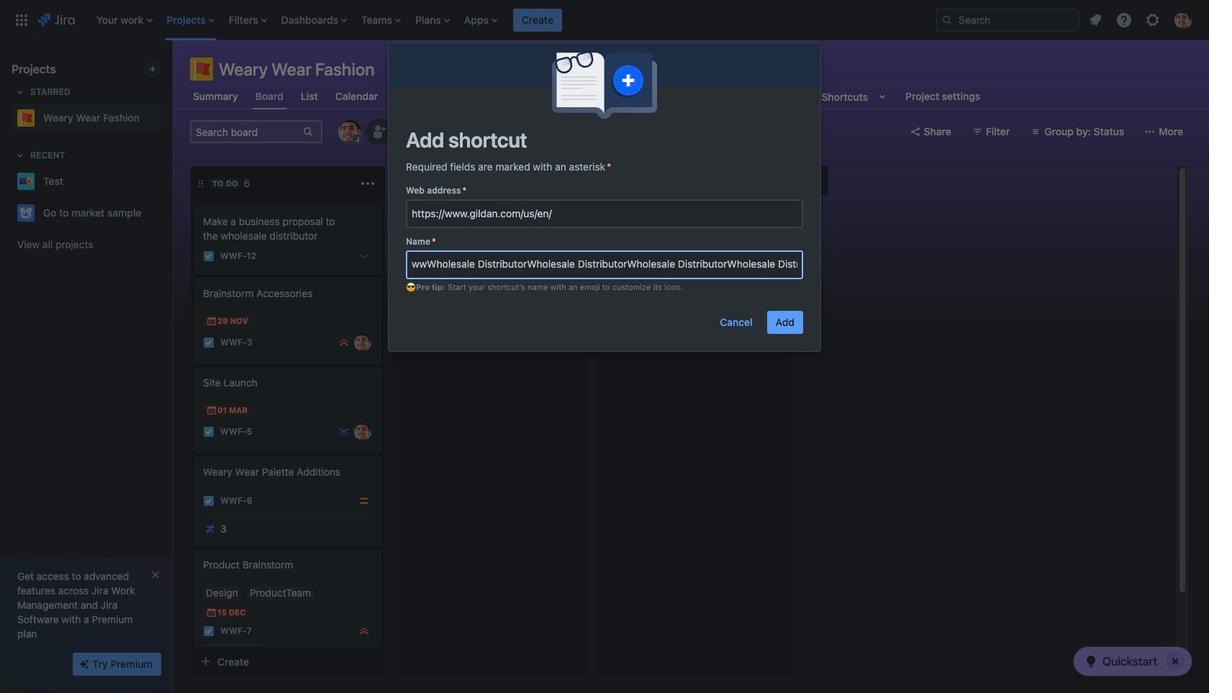 Task type: describe. For each thing, give the bounding box(es) containing it.
dismiss quickstart image
[[1164, 650, 1187, 673]]

Search field
[[936, 8, 1079, 31]]

e.g. http://www.atlassian.com url field
[[407, 201, 802, 227]]

collapse recent projects image
[[12, 147, 29, 164]]

1 task image from the top
[[203, 250, 214, 262]]

e.g. Atlassian website field
[[407, 252, 802, 278]]

add people image
[[370, 123, 387, 140]]

3 task image from the top
[[203, 426, 214, 438]]

check image
[[1082, 653, 1100, 670]]

1 horizontal spatial highest image
[[358, 625, 370, 637]]

8 list item from the left
[[513, 0, 562, 40]]

primary element
[[9, 0, 924, 40]]

1 horizontal spatial list
[[1082, 7, 1200, 33]]

5 list item from the left
[[357, 0, 405, 40]]

collapse starred projects image
[[12, 83, 29, 101]]

create column image
[[805, 172, 823, 189]]

medium image
[[358, 495, 370, 507]]



Task type: vqa. For each thing, say whether or not it's contained in the screenshot.
Close Premium Upgrade Banner image
yes



Task type: locate. For each thing, give the bounding box(es) containing it.
due date: 29 february 2024 image
[[409, 284, 420, 295], [409, 284, 420, 295]]

6 list item from the left
[[411, 0, 454, 40]]

due date: 29 november 2023 image
[[206, 315, 217, 327]]

7 list item from the left
[[460, 0, 502, 40]]

4 list item from the left
[[277, 0, 351, 40]]

task image
[[203, 250, 214, 262], [203, 337, 214, 348], [203, 426, 214, 438], [203, 495, 214, 507]]

jira image
[[37, 11, 75, 28], [37, 11, 75, 28]]

list item
[[92, 0, 157, 40], [162, 0, 219, 40], [224, 0, 271, 40], [277, 0, 351, 40], [357, 0, 405, 40], [411, 0, 454, 40], [460, 0, 502, 40], [513, 0, 562, 40]]

show subtasks image
[[238, 646, 256, 663]]

0 horizontal spatial list
[[89, 0, 924, 40]]

james peterson image
[[354, 334, 371, 351], [354, 423, 371, 440]]

1 vertical spatial highest image
[[358, 625, 370, 637]]

due date: 15 december 2023 image
[[206, 607, 217, 618]]

0 vertical spatial highest image
[[338, 337, 350, 348]]

james peterson image for the lowest image
[[354, 423, 371, 440]]

3 list item from the left
[[224, 0, 271, 40]]

None search field
[[936, 8, 1079, 31]]

due date: 15 december 2023 image
[[206, 607, 217, 618]]

due date: 01 march 2024 image
[[206, 404, 217, 416]]

4 task image from the top
[[203, 495, 214, 507]]

highest image
[[338, 337, 350, 348], [358, 625, 370, 637]]

list
[[89, 0, 924, 40], [1082, 7, 1200, 33]]

close premium upgrade banner image
[[150, 569, 161, 581]]

james peterson image for leftmost highest image
[[354, 334, 371, 351]]

1 list item from the left
[[92, 0, 157, 40]]

due date: 29 november 2023 image
[[206, 315, 217, 327]]

2 list item from the left
[[162, 0, 219, 40]]

low image
[[358, 250, 370, 262]]

banner
[[0, 0, 1209, 40]]

2 task image from the top
[[203, 337, 214, 348]]

lowest image
[[338, 426, 350, 438]]

search image
[[941, 14, 953, 26]]

1 james peterson image from the top
[[354, 334, 371, 351]]

task image
[[203, 625, 214, 637]]

james peterson image
[[557, 302, 574, 320]]

Search board text field
[[191, 122, 301, 142]]

dialog
[[389, 43, 820, 351]]

tab list
[[181, 83, 992, 109]]

2 james peterson image from the top
[[354, 423, 371, 440]]

1 vertical spatial james peterson image
[[354, 423, 371, 440]]

0 vertical spatial james peterson image
[[354, 334, 371, 351]]

due date: 01 march 2024 image
[[206, 404, 217, 416]]

0 horizontal spatial highest image
[[338, 337, 350, 348]]



